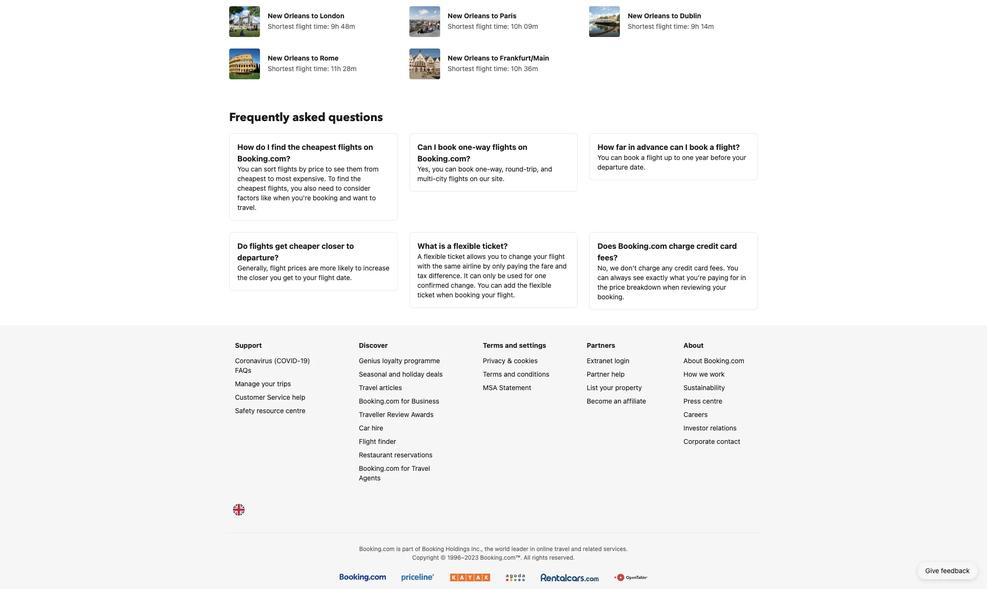 Task type: vqa. For each thing, say whether or not it's contained in the screenshot.
'our'
yes



Task type: locate. For each thing, give the bounding box(es) containing it.
1 horizontal spatial flexible
[[453, 242, 481, 250]]

you
[[432, 165, 444, 173], [291, 184, 302, 192], [488, 252, 499, 260], [270, 273, 281, 281]]

get down prices
[[283, 273, 293, 281]]

time: for london
[[314, 22, 329, 30]]

restaurant reservations
[[359, 451, 433, 459]]

how left far
[[598, 143, 614, 151]]

i right advance
[[685, 143, 688, 151]]

0 vertical spatial paying
[[507, 262, 528, 270]]

and
[[541, 165, 552, 173], [340, 193, 351, 202], [555, 262, 567, 270], [505, 341, 518, 349], [389, 370, 401, 378], [504, 370, 515, 378], [571, 545, 581, 553]]

flight up new orleans to rome shortest flight time: 11h 28m
[[296, 22, 312, 30]]

on left our
[[470, 174, 478, 182]]

to left rome
[[311, 54, 318, 62]]

can left sort
[[251, 165, 262, 173]]

to inside 'new orleans to frankfurt/main shortest flight time: 10h 36m'
[[492, 54, 498, 62]]

can up the city
[[445, 165, 457, 173]]

shortest inside 'new orleans to frankfurt/main shortest flight time: 10h 36m'
[[448, 64, 474, 72]]

price inside the how do i find the cheapest flights on booking.com? you can sort flights by price to see them from cheapest to most expensive. to find the cheapest flights, you also need to consider factors like when you're booking and want to travel.
[[308, 165, 324, 173]]

2 terms from the top
[[483, 370, 502, 378]]

agents
[[359, 474, 381, 482]]

orleans inside new orleans to rome shortest flight time: 11h 28m
[[284, 54, 310, 62]]

for inside "booking.com for travel agents"
[[401, 464, 410, 472]]

credit up "what"
[[675, 264, 693, 272]]

is for what
[[439, 242, 445, 250]]

i inside "can i book one-way flights on booking.com? yes, you can book one-way, round-trip, and multi-city flights on our site."
[[434, 143, 436, 151]]

0 horizontal spatial when
[[273, 193, 290, 202]]

1 vertical spatial one-
[[476, 165, 490, 173]]

0 horizontal spatial one
[[535, 271, 546, 280]]

can right the it
[[470, 271, 481, 280]]

0 horizontal spatial see
[[334, 165, 345, 173]]

1 horizontal spatial date.
[[630, 163, 646, 171]]

booking.com for business
[[359, 397, 439, 405]]

0 vertical spatial see
[[334, 165, 345, 173]]

booking
[[313, 193, 338, 202], [455, 291, 480, 299]]

new for new orleans to frankfurt/main shortest flight time: 10h 36m
[[448, 54, 463, 62]]

0 vertical spatial by
[[299, 165, 307, 173]]

to inside new orleans to paris shortest flight time: 10h 09m
[[492, 11, 498, 19]]

is left part
[[396, 545, 401, 553]]

to inside new orleans to rome shortest flight time: 11h 28m
[[311, 54, 318, 62]]

customer
[[235, 393, 265, 401]]

review
[[387, 410, 409, 418]]

booking.com inside "booking.com for travel agents"
[[359, 464, 399, 472]]

new inside new orleans to rome shortest flight time: 11h 28m
[[268, 54, 282, 62]]

for right you're
[[730, 273, 739, 281]]

way
[[476, 143, 491, 151]]

1 horizontal spatial centre
[[703, 397, 723, 405]]

is inside booking.com is part of booking holdings inc., the world leader in online travel and related services. copyright © 1996–2023 booking.com™. all rights reserved.
[[396, 545, 401, 553]]

10h inside new orleans to paris shortest flight time: 10h 09m
[[511, 22, 522, 30]]

travel down reservations
[[412, 464, 430, 472]]

orleans down new orleans to paris shortest flight time: 10h 09m
[[464, 54, 490, 62]]

charge up the exactly
[[639, 264, 660, 272]]

genius loyalty programme
[[359, 356, 440, 365]]

flight left 14m on the top of page
[[656, 22, 672, 30]]

you inside does booking.com charge credit card fees? no, we don't charge any credit card fees. you can always see exactly what you're paying for in the price breakdown when reviewing your booking.
[[727, 264, 739, 272]]

1 horizontal spatial one
[[682, 153, 694, 161]]

and inside booking.com is part of booking holdings inc., the world leader in online travel and related services. copyright © 1996–2023 booking.com™. all rights reserved.
[[571, 545, 581, 553]]

new inside new orleans to paris shortest flight time: 10h 09m
[[448, 11, 463, 19]]

flights right way
[[493, 143, 516, 151]]

0 vertical spatial price
[[308, 165, 324, 173]]

1 vertical spatial see
[[633, 273, 644, 281]]

1 horizontal spatial paying
[[708, 273, 729, 281]]

1 booking.com? from the left
[[237, 154, 290, 163]]

how for how do i find the cheapest flights on booking.com?
[[237, 143, 254, 151]]

booking.com
[[618, 242, 667, 250], [704, 356, 745, 365], [359, 397, 399, 405], [359, 464, 399, 472], [359, 545, 395, 553]]

in up all
[[530, 545, 535, 553]]

how far in advance can i book a flight? you can book a flight up to one year before your departure date.
[[598, 143, 746, 171]]

2 horizontal spatial in
[[741, 273, 746, 281]]

by up expensive.
[[299, 165, 307, 173]]

how do i find the cheapest flights on booking.com? you can sort flights by price to see them from cheapest to most expensive. to find the cheapest flights, you also need to consider factors like when you're booking and want to travel.
[[237, 143, 379, 211]]

card up fees.
[[720, 242, 737, 250]]

a up same
[[447, 242, 452, 250]]

shortest right new orleans to london image
[[268, 22, 294, 30]]

0 horizontal spatial booking
[[313, 193, 338, 202]]

1 vertical spatial one
[[535, 271, 546, 280]]

date. inside do flights get cheaper closer to departure? generally, flight prices are more likely to increase the closer you get to your flight date.
[[336, 273, 352, 281]]

2 i from the left
[[434, 143, 436, 151]]

1 vertical spatial terms
[[483, 370, 502, 378]]

time: inside new orleans to london shortest flight time: 9h 48m
[[314, 22, 329, 30]]

do
[[237, 242, 248, 250]]

2 about from the top
[[684, 356, 702, 365]]

0 horizontal spatial how
[[237, 143, 254, 151]]

new right 'new orleans to dublin' image
[[628, 11, 643, 19]]

booking.com up don't
[[618, 242, 667, 250]]

date. down 'likely'
[[336, 273, 352, 281]]

1 vertical spatial cheapest
[[237, 174, 266, 182]]

want
[[353, 193, 368, 202]]

about up how we work link
[[684, 356, 702, 365]]

1 vertical spatial about
[[684, 356, 702, 365]]

1 9h from the left
[[331, 22, 339, 30]]

flight down advance
[[647, 153, 663, 161]]

shortest for new orleans to dublin shortest flight time: 9h 14m
[[628, 22, 654, 30]]

9h down london
[[331, 22, 339, 30]]

0 horizontal spatial flexible
[[424, 252, 446, 260]]

booking.com for business link
[[359, 397, 439, 405]]

paris
[[500, 11, 517, 19]]

city
[[436, 174, 447, 182]]

1 horizontal spatial ticket
[[448, 252, 465, 260]]

0 horizontal spatial we
[[610, 264, 619, 272]]

and inside "can i book one-way flights on booking.com? yes, you can book one-way, round-trip, and multi-city flights on our site."
[[541, 165, 552, 173]]

flexible down the what
[[424, 252, 446, 260]]

new
[[268, 11, 282, 19], [448, 11, 463, 19], [628, 11, 643, 19], [268, 54, 282, 62], [448, 54, 463, 62]]

what
[[670, 273, 685, 281]]

1 vertical spatial help
[[292, 393, 305, 401]]

to up to
[[326, 165, 332, 173]]

how inside the how do i find the cheapest flights on booking.com? you can sort flights by price to see them from cheapest to most expensive. to find the cheapest flights, you also need to consider factors like when you're booking and want to travel.
[[237, 143, 254, 151]]

1 vertical spatial price
[[610, 283, 625, 291]]

shortest
[[268, 22, 294, 30], [448, 22, 474, 30], [628, 22, 654, 30], [268, 64, 294, 72], [448, 64, 474, 72]]

are
[[309, 264, 318, 272]]

hire
[[372, 424, 383, 432]]

0 horizontal spatial closer
[[249, 273, 268, 281]]

time: down dublin
[[674, 22, 689, 30]]

booking.com for travel agents link
[[359, 464, 430, 482]]

don't
[[621, 264, 637, 272]]

flights up departure?
[[250, 242, 273, 250]]

0 vertical spatial one
[[682, 153, 694, 161]]

you up the city
[[432, 165, 444, 173]]

book up year
[[690, 143, 708, 151]]

1 horizontal spatial booking.com?
[[418, 154, 471, 163]]

by inside the how do i find the cheapest flights on booking.com? you can sort flights by price to see them from cheapest to most expensive. to find the cheapest flights, you also need to consider factors like when you're booking and want to travel.
[[299, 165, 307, 173]]

about up about booking.com 'link'
[[684, 341, 704, 349]]

confirmed
[[418, 281, 449, 289]]

new orleans to frankfurt/main shortest flight time: 10h 36m
[[448, 54, 549, 72]]

0 horizontal spatial is
[[396, 545, 401, 553]]

agoda image
[[506, 574, 525, 581], [506, 574, 525, 581]]

0 horizontal spatial in
[[530, 545, 535, 553]]

1 10h from the top
[[511, 22, 522, 30]]

0 vertical spatial date.
[[630, 163, 646, 171]]

priceline.com image
[[401, 574, 435, 581], [401, 574, 435, 581]]

help
[[612, 370, 625, 378], [292, 393, 305, 401]]

1 vertical spatial find
[[337, 174, 349, 182]]

0 vertical spatial in
[[628, 143, 635, 151]]

0 horizontal spatial help
[[292, 393, 305, 401]]

booking.com image
[[340, 574, 386, 581], [340, 574, 386, 581]]

orleans left rome
[[284, 54, 310, 62]]

yes,
[[418, 165, 431, 173]]

10h inside 'new orleans to frankfurt/main shortest flight time: 10h 36m'
[[511, 64, 522, 72]]

1 vertical spatial credit
[[675, 264, 693, 272]]

shortest for new orleans to paris shortest flight time: 10h 09m
[[448, 22, 474, 30]]

get left the cheaper
[[275, 242, 288, 250]]

you up departure
[[598, 153, 609, 161]]

terms down privacy
[[483, 370, 502, 378]]

shortest inside new orleans to london shortest flight time: 9h 48m
[[268, 22, 294, 30]]

you inside do flights get cheaper closer to departure? generally, flight prices are more likely to increase the closer you get to your flight date.
[[270, 273, 281, 281]]

in inside does booking.com charge credit card fees? no, we don't charge any credit card fees. you can always see exactly what you're paying for in the price breakdown when reviewing your booking.
[[741, 273, 746, 281]]

9h inside new orleans to dublin shortest flight time: 9h 14m
[[691, 22, 699, 30]]

1 vertical spatial is
[[396, 545, 401, 553]]

about for about booking.com
[[684, 356, 702, 365]]

price inside does booking.com charge credit card fees? no, we don't charge any credit card fees. you can always see exactly what you're paying for in the price breakdown when reviewing your booking.
[[610, 283, 625, 291]]

the up difference. on the top left of page
[[432, 262, 442, 270]]

prices
[[288, 264, 307, 272]]

in right you're
[[741, 273, 746, 281]]

orleans left paris
[[464, 11, 490, 19]]

is for booking.com
[[396, 545, 401, 553]]

flights up most
[[278, 165, 297, 173]]

you right fees.
[[727, 264, 739, 272]]

you
[[598, 153, 609, 161], [237, 165, 249, 173], [727, 264, 739, 272], [478, 281, 489, 289]]

by inside the what is a flexible ticket? a flexible ticket allows you to change your flight with the same airline by only paying the fare and tax difference. it can only be used for one confirmed change. you can add the flexible ticket when booking your flight.
[[483, 262, 491, 270]]

privacy
[[483, 356, 506, 365]]

time: inside new orleans to dublin shortest flight time: 9h 14m
[[674, 22, 689, 30]]

to right up
[[674, 153, 680, 161]]

flight?
[[716, 143, 740, 151]]

1 vertical spatial closer
[[249, 273, 268, 281]]

flight left 36m at right top
[[476, 64, 492, 72]]

flights up them
[[338, 143, 362, 151]]

10h for 36m
[[511, 64, 522, 72]]

1 vertical spatial paying
[[708, 273, 729, 281]]

flight inside how far in advance can i book a flight? you can book a flight up to one year before your departure date.
[[647, 153, 663, 161]]

frankfurt/main
[[500, 54, 549, 62]]

time: down paris
[[494, 22, 509, 30]]

shortest inside new orleans to dublin shortest flight time: 9h 14m
[[628, 22, 654, 30]]

0 horizontal spatial price
[[308, 165, 324, 173]]

1 horizontal spatial closer
[[322, 242, 345, 250]]

orleans for rome
[[284, 54, 310, 62]]

new right new orleans to paris image at the left of page
[[448, 11, 463, 19]]

can inside does booking.com charge credit card fees? no, we don't charge any credit card fees. you can always see exactly what you're paying for in the price breakdown when reviewing your booking.
[[598, 273, 609, 281]]

flight inside new orleans to paris shortest flight time: 10h 09m
[[476, 22, 492, 30]]

time: down london
[[314, 22, 329, 30]]

safety resource centre
[[235, 406, 306, 415]]

orleans inside new orleans to paris shortest flight time: 10h 09m
[[464, 11, 490, 19]]

to
[[311, 11, 318, 19], [492, 11, 498, 19], [672, 11, 678, 19], [311, 54, 318, 62], [492, 54, 498, 62], [674, 153, 680, 161], [326, 165, 332, 173], [268, 174, 274, 182], [336, 184, 342, 192], [370, 193, 376, 202], [346, 242, 354, 250], [501, 252, 507, 260], [355, 264, 362, 272], [295, 273, 301, 281]]

0 horizontal spatial i
[[267, 143, 270, 151]]

can i book one-way flights on booking.com? yes, you can book one-way, round-trip, and multi-city flights on our site.
[[418, 143, 552, 182]]

and left want at top left
[[340, 193, 351, 202]]

flight inside new orleans to dublin shortest flight time: 9h 14m
[[656, 22, 672, 30]]

3 i from the left
[[685, 143, 688, 151]]

1 vertical spatial only
[[483, 271, 496, 280]]

centre down service
[[286, 406, 306, 415]]

holiday
[[402, 370, 425, 378]]

it
[[464, 271, 468, 280]]

about for about
[[684, 341, 704, 349]]

flight
[[359, 437, 376, 445]]

booking.com up work
[[704, 356, 745, 365]]

on up from
[[364, 143, 373, 151]]

1 horizontal spatial a
[[641, 153, 645, 161]]

on up round-
[[518, 143, 528, 151]]

when down flights,
[[273, 193, 290, 202]]

1 horizontal spatial in
[[628, 143, 635, 151]]

0 vertical spatial 10h
[[511, 22, 522, 30]]

flexible
[[453, 242, 481, 250], [424, 252, 446, 260], [529, 281, 552, 289]]

leader
[[512, 545, 529, 553]]

0 horizontal spatial ticket
[[418, 291, 435, 299]]

booking.com is part of booking holdings inc., the world leader in online travel and related services. copyright © 1996–2023 booking.com™. all rights reserved.
[[359, 545, 628, 561]]

closer up more
[[322, 242, 345, 250]]

you right the change.
[[478, 281, 489, 289]]

to left london
[[311, 11, 318, 19]]

©
[[441, 554, 446, 561]]

0 vertical spatial booking
[[313, 193, 338, 202]]

change.
[[451, 281, 476, 289]]

1 horizontal spatial price
[[610, 283, 625, 291]]

you inside the how do i find the cheapest flights on booking.com? you can sort flights by price to see them from cheapest to most expensive. to find the cheapest flights, you also need to consider factors like when you're booking and want to travel.
[[237, 165, 249, 173]]

you down ticket?
[[488, 252, 499, 260]]

flight inside the what is a flexible ticket? a flexible ticket allows you to change your flight with the same airline by only paying the fare and tax difference. it can only be used for one confirmed change. you can add the flexible ticket when booking your flight.
[[549, 252, 565, 260]]

rentalcars image
[[541, 574, 599, 581], [541, 574, 599, 581]]

0 vertical spatial ticket
[[448, 252, 465, 260]]

1 vertical spatial card
[[694, 264, 708, 272]]

and right travel
[[571, 545, 581, 553]]

2 vertical spatial in
[[530, 545, 535, 553]]

to right need
[[336, 184, 342, 192]]

0 vertical spatial about
[[684, 341, 704, 349]]

multi-
[[418, 174, 436, 182]]

your inside do flights get cheaper closer to departure? generally, flight prices are more likely to increase the closer you get to your flight date.
[[303, 273, 317, 281]]

1 vertical spatial 10h
[[511, 64, 522, 72]]

new orleans to paris image
[[409, 6, 440, 37]]

1 vertical spatial date.
[[336, 273, 352, 281]]

shortest inside new orleans to paris shortest flight time: 10h 09m
[[448, 22, 474, 30]]

0 vertical spatial only
[[492, 262, 505, 270]]

see up to
[[334, 165, 345, 173]]

9h inside new orleans to london shortest flight time: 9h 48m
[[331, 22, 339, 30]]

10h down paris
[[511, 22, 522, 30]]

0 vertical spatial closer
[[322, 242, 345, 250]]

orleans inside new orleans to london shortest flight time: 9h 48m
[[284, 11, 310, 19]]

0 horizontal spatial card
[[694, 264, 708, 272]]

see inside the how do i find the cheapest flights on booking.com? you can sort flights by price to see them from cheapest to most expensive. to find the cheapest flights, you also need to consider factors like when you're booking and want to travel.
[[334, 165, 345, 173]]

1 horizontal spatial when
[[437, 291, 453, 299]]

seasonal
[[359, 370, 387, 378]]

affiliate
[[623, 397, 646, 405]]

to down prices
[[295, 273, 301, 281]]

1 vertical spatial booking
[[455, 291, 480, 299]]

1 horizontal spatial i
[[434, 143, 436, 151]]

site.
[[492, 174, 505, 182]]

we right the no,
[[610, 264, 619, 272]]

how inside how far in advance can i book a flight? you can book a flight up to one year before your departure date.
[[598, 143, 614, 151]]

paying down fees.
[[708, 273, 729, 281]]

ticket up same
[[448, 252, 465, 260]]

kayak image
[[450, 574, 490, 581], [450, 574, 490, 581]]

0 horizontal spatial find
[[271, 143, 286, 151]]

1 i from the left
[[267, 143, 270, 151]]

booking.com?
[[237, 154, 290, 163], [418, 154, 471, 163]]

book
[[438, 143, 457, 151], [690, 143, 708, 151], [624, 153, 640, 161], [458, 165, 474, 173]]

airline
[[463, 262, 481, 270]]

i right 'do'
[[267, 143, 270, 151]]

2 vertical spatial a
[[447, 242, 452, 250]]

shortest right new orleans to frankfurt/main image
[[448, 64, 474, 72]]

1 vertical spatial charge
[[639, 264, 660, 272]]

same
[[444, 262, 461, 270]]

careers link
[[684, 410, 708, 418]]

shortest inside new orleans to rome shortest flight time: 11h 28m
[[268, 64, 294, 72]]

also
[[304, 184, 317, 192]]

1 vertical spatial flexible
[[424, 252, 446, 260]]

booking.com inside booking.com is part of booking holdings inc., the world leader in online travel and related services. copyright © 1996–2023 booking.com™. all rights reserved.
[[359, 545, 395, 553]]

2 booking.com? from the left
[[418, 154, 471, 163]]

you inside "can i book one-way flights on booking.com? yes, you can book one-way, round-trip, and multi-city flights on our site."
[[432, 165, 444, 173]]

flight down more
[[319, 273, 335, 281]]

orleans for paris
[[464, 11, 490, 19]]

orleans left london
[[284, 11, 310, 19]]

become an affiliate
[[587, 397, 646, 405]]

new for new orleans to paris shortest flight time: 10h 09m
[[448, 11, 463, 19]]

when down "what"
[[663, 283, 680, 291]]

for inside does booking.com charge credit card fees? no, we don't charge any credit card fees. you can always see exactly what you're paying for in the price breakdown when reviewing your booking.
[[730, 273, 739, 281]]

orleans for london
[[284, 11, 310, 19]]

booking.com left part
[[359, 545, 395, 553]]

feedback
[[941, 567, 970, 575]]

new inside new orleans to london shortest flight time: 9h 48m
[[268, 11, 282, 19]]

programme
[[404, 356, 440, 365]]

terms for terms and settings
[[483, 341, 504, 349]]

new right new orleans to frankfurt/main image
[[448, 54, 463, 62]]

and up privacy & cookies link
[[505, 341, 518, 349]]

help up list your property
[[612, 370, 625, 378]]

1 horizontal spatial charge
[[669, 242, 695, 250]]

orleans
[[284, 11, 310, 19], [464, 11, 490, 19], [644, 11, 670, 19], [284, 54, 310, 62], [464, 54, 490, 62]]

0 horizontal spatial date.
[[336, 273, 352, 281]]

you inside the how do i find the cheapest flights on booking.com? you can sort flights by price to see them from cheapest to most expensive. to find the cheapest flights, you also need to consider factors like when you're booking and want to travel.
[[291, 184, 302, 192]]

to inside the what is a flexible ticket? a flexible ticket allows you to change your flight with the same airline by only paying the fare and tax difference. it can only be used for one confirmed change. you can add the flexible ticket when booking your flight.
[[501, 252, 507, 260]]

shortest right new orleans to paris image at the left of page
[[448, 22, 474, 30]]

0 horizontal spatial 9h
[[331, 22, 339, 30]]

charge
[[669, 242, 695, 250], [639, 264, 660, 272]]

new inside new orleans to dublin shortest flight time: 9h 14m
[[628, 11, 643, 19]]

1 vertical spatial by
[[483, 262, 491, 270]]

2 vertical spatial flexible
[[529, 281, 552, 289]]

new orleans to frankfurt/main image
[[409, 48, 440, 79]]

booking.com for booking.com is part of booking holdings inc., the world leader in online travel and related services. copyright © 1996–2023 booking.com™. all rights reserved.
[[359, 545, 395, 553]]

seasonal and holiday deals
[[359, 370, 443, 378]]

to left dublin
[[672, 11, 678, 19]]

can up departure
[[611, 153, 622, 161]]

to left paris
[[492, 11, 498, 19]]

1 horizontal spatial is
[[439, 242, 445, 250]]

opentable image
[[614, 574, 648, 581], [614, 574, 648, 581]]

you up you're
[[291, 184, 302, 192]]

0 horizontal spatial a
[[447, 242, 452, 250]]

1 about from the top
[[684, 341, 704, 349]]

0 horizontal spatial by
[[299, 165, 307, 173]]

for down reservations
[[401, 464, 410, 472]]

and down loyalty
[[389, 370, 401, 378]]

can inside "can i book one-way flights on booking.com? yes, you can book one-way, round-trip, and multi-city flights on our site."
[[445, 165, 457, 173]]

orleans inside new orleans to dublin shortest flight time: 9h 14m
[[644, 11, 670, 19]]

booking.
[[598, 293, 625, 301]]

0 vertical spatial help
[[612, 370, 625, 378]]

date. inside how far in advance can i book a flight? you can book a flight up to one year before your departure date.
[[630, 163, 646, 171]]

service
[[267, 393, 290, 401]]

orleans left dublin
[[644, 11, 670, 19]]

new inside 'new orleans to frankfurt/main shortest flight time: 10h 36m'
[[448, 54, 463, 62]]

is inside the what is a flexible ticket? a flexible ticket allows you to change your flight with the same airline by only paying the fare and tax difference. it can only be used for one confirmed change. you can add the flexible ticket when booking your flight.
[[439, 242, 445, 250]]

your down fees.
[[713, 283, 727, 291]]

time: down rome
[[314, 64, 329, 72]]

up
[[664, 153, 672, 161]]

extranet
[[587, 356, 613, 365]]

1 horizontal spatial card
[[720, 242, 737, 250]]

our
[[480, 174, 490, 182]]

1 vertical spatial in
[[741, 273, 746, 281]]

2 9h from the left
[[691, 22, 699, 30]]

seasonal and holiday deals link
[[359, 370, 443, 378]]

customer service help
[[235, 393, 305, 401]]

0 vertical spatial centre
[[703, 397, 723, 405]]

finder
[[378, 437, 396, 445]]

a up before on the right of page
[[710, 143, 714, 151]]

0 vertical spatial one-
[[459, 143, 476, 151]]

you inside the what is a flexible ticket? a flexible ticket allows you to change your flight with the same airline by only paying the fare and tax difference. it can only be used for one confirmed change. you can add the flexible ticket when booking your flight.
[[488, 252, 499, 260]]

1 vertical spatial travel
[[412, 464, 430, 472]]

when inside the what is a flexible ticket? a flexible ticket allows you to change your flight with the same airline by only paying the fare and tax difference. it can only be used for one confirmed change. you can add the flexible ticket when booking your flight.
[[437, 291, 453, 299]]

resource
[[257, 406, 284, 415]]

1 horizontal spatial on
[[470, 174, 478, 182]]

the right inc.,
[[485, 545, 493, 553]]

1 vertical spatial we
[[699, 370, 708, 378]]

in
[[628, 143, 635, 151], [741, 273, 746, 281], [530, 545, 535, 553]]

2 horizontal spatial when
[[663, 283, 680, 291]]

orleans for frankfurt/main
[[464, 54, 490, 62]]

the down generally,
[[237, 273, 248, 281]]

time: for frankfurt/main
[[494, 64, 509, 72]]

time: inside new orleans to paris shortest flight time: 10h 09m
[[494, 22, 509, 30]]

time: inside new orleans to rome shortest flight time: 11h 28m
[[314, 64, 329, 72]]

2 10h from the top
[[511, 64, 522, 72]]

2 horizontal spatial flexible
[[529, 281, 552, 289]]

time: inside 'new orleans to frankfurt/main shortest flight time: 10h 36m'
[[494, 64, 509, 72]]

0 vertical spatial travel
[[359, 383, 378, 392]]

cookies
[[514, 356, 538, 365]]

1 horizontal spatial how
[[598, 143, 614, 151]]

1 vertical spatial get
[[283, 273, 293, 281]]

your inside does booking.com charge credit card fees? no, we don't charge any credit card fees. you can always see exactly what you're paying for in the price breakdown when reviewing your booking.
[[713, 283, 727, 291]]

manage your trips link
[[235, 380, 291, 388]]

time: for paris
[[494, 22, 509, 30]]

2 horizontal spatial i
[[685, 143, 688, 151]]

0 vertical spatial terms
[[483, 341, 504, 349]]

date. down advance
[[630, 163, 646, 171]]

1 terms from the top
[[483, 341, 504, 349]]

orleans inside 'new orleans to frankfurt/main shortest flight time: 10h 36m'
[[464, 54, 490, 62]]

for inside the what is a flexible ticket? a flexible ticket allows you to change your flight with the same airline by only paying the fare and tax difference. it can only be used for one confirmed change. you can add the flexible ticket when booking your flight.
[[524, 271, 533, 280]]

conditions
[[517, 370, 550, 378]]

part
[[402, 545, 413, 553]]

1 vertical spatial a
[[641, 153, 645, 161]]



Task type: describe. For each thing, give the bounding box(es) containing it.
round-
[[506, 165, 527, 173]]

flight inside 'new orleans to frankfurt/main shortest flight time: 10h 36m'
[[476, 64, 492, 72]]

i inside how far in advance can i book a flight? you can book a flight up to one year before your departure date.
[[685, 143, 688, 151]]

press centre link
[[684, 397, 723, 405]]

become an affiliate link
[[587, 397, 646, 405]]

shortest for new orleans to frankfurt/main shortest flight time: 10h 36m
[[448, 64, 474, 72]]

departure?
[[237, 253, 279, 262]]

flight.
[[497, 291, 515, 299]]

does
[[598, 242, 617, 250]]

on inside the how do i find the cheapest flights on booking.com? you can sort flights by price to see them from cheapest to most expensive. to find the cheapest flights, you also need to consider factors like when you're booking and want to travel.
[[364, 143, 373, 151]]

booking inside the what is a flexible ticket? a flexible ticket allows you to change your flight with the same airline by only paying the fare and tax difference. it can only be used for one confirmed change. you can add the flexible ticket when booking your flight.
[[455, 291, 480, 299]]

your up the customer service help link
[[262, 380, 275, 388]]

can down be
[[491, 281, 502, 289]]

(covid-
[[274, 356, 300, 365]]

contact
[[717, 437, 741, 445]]

frequently asked questions
[[229, 109, 383, 125]]

0 horizontal spatial centre
[[286, 406, 306, 415]]

book left way,
[[458, 165, 474, 173]]

shortest for new orleans to london shortest flight time: 9h 48m
[[268, 22, 294, 30]]

does booking.com charge credit card fees? no, we don't charge any credit card fees. you can always see exactly what you're paying for in the price breakdown when reviewing your booking.
[[598, 242, 746, 301]]

safety resource centre link
[[235, 406, 306, 415]]

0 vertical spatial charge
[[669, 242, 695, 250]]

list your property link
[[587, 383, 642, 392]]

faqs
[[235, 366, 251, 374]]

terms for terms and conditions
[[483, 370, 502, 378]]

14m
[[701, 22, 714, 30]]

orleans for dublin
[[644, 11, 670, 19]]

flights right the city
[[449, 174, 468, 182]]

how we work link
[[684, 370, 725, 378]]

do
[[256, 143, 265, 151]]

booking.com? inside the how do i find the cheapest flights on booking.com? you can sort flights by price to see them from cheapest to most expensive. to find the cheapest flights, you also need to consider factors like when you're booking and want to travel.
[[237, 154, 290, 163]]

business
[[412, 397, 439, 405]]

and down &
[[504, 370, 515, 378]]

new for new orleans to london shortest flight time: 9h 48m
[[268, 11, 282, 19]]

questions
[[328, 109, 383, 125]]

0 vertical spatial card
[[720, 242, 737, 250]]

for up review
[[401, 397, 410, 405]]

statement
[[499, 383, 531, 392]]

services.
[[604, 545, 628, 553]]

in inside how far in advance can i book a flight? you can book a flight up to one year before your departure date.
[[628, 143, 635, 151]]

from
[[364, 165, 379, 173]]

booking.com for booking.com for travel agents
[[359, 464, 399, 472]]

when inside does booking.com charge credit card fees? no, we don't charge any credit card fees. you can always see exactly what you're paying for in the price breakdown when reviewing your booking.
[[663, 283, 680, 291]]

flight inside new orleans to rome shortest flight time: 11h 28m
[[296, 64, 312, 72]]

booking.com for booking.com for business
[[359, 397, 399, 405]]

customer service help link
[[235, 393, 305, 401]]

and inside the what is a flexible ticket? a flexible ticket allows you to change your flight with the same airline by only paying the fare and tax difference. it can only be used for one confirmed change. you can add the flexible ticket when booking your flight.
[[555, 262, 567, 270]]

shortest for new orleans to rome shortest flight time: 11h 28m
[[268, 64, 294, 72]]

booking.com™.
[[480, 554, 522, 561]]

to down sort
[[268, 174, 274, 182]]

when inside the how do i find the cheapest flights on booking.com? you can sort flights by price to see them from cheapest to most expensive. to find the cheapest flights, you also need to consider factors like when you're booking and want to travel.
[[273, 193, 290, 202]]

new orleans to london image
[[229, 6, 260, 37]]

press centre
[[684, 397, 723, 405]]

deals
[[426, 370, 443, 378]]

book down far
[[624, 153, 640, 161]]

like
[[261, 193, 271, 202]]

to inside how far in advance can i book a flight? you can book a flight up to one year before your departure date.
[[674, 153, 680, 161]]

more
[[320, 264, 336, 272]]

before
[[711, 153, 731, 161]]

partner
[[587, 370, 610, 378]]

to right want at top left
[[370, 193, 376, 202]]

to inside new orleans to dublin shortest flight time: 9h 14m
[[672, 11, 678, 19]]

the inside does booking.com charge credit card fees? no, we don't charge any credit card fees. you can always see exactly what you're paying for in the price breakdown when reviewing your booking.
[[598, 283, 608, 291]]

new for new orleans to dublin shortest flight time: 9h 14m
[[628, 11, 643, 19]]

travel inside "booking.com for travel agents"
[[412, 464, 430, 472]]

list
[[587, 383, 598, 392]]

time: for dublin
[[674, 22, 689, 30]]

flight inside new orleans to london shortest flight time: 9h 48m
[[296, 22, 312, 30]]

extranet login link
[[587, 356, 630, 365]]

login
[[615, 356, 630, 365]]

booking inside the how do i find the cheapest flights on booking.com? you can sort flights by price to see them from cheapest to most expensive. to find the cheapest flights, you also need to consider factors like when you're booking and want to travel.
[[313, 193, 338, 202]]

2 horizontal spatial on
[[518, 143, 528, 151]]

add
[[504, 281, 516, 289]]

rights
[[532, 554, 548, 561]]

2 vertical spatial cheapest
[[237, 184, 266, 192]]

safety
[[235, 406, 255, 415]]

your down partner help link
[[600, 383, 614, 392]]

flights inside do flights get cheaper closer to departure? generally, flight prices are more likely to increase the closer you get to your flight date.
[[250, 242, 273, 250]]

the left fare
[[530, 262, 540, 270]]

one inside the what is a flexible ticket? a flexible ticket allows you to change your flight with the same airline by only paying the fare and tax difference. it can only be used for one confirmed change. you can add the flexible ticket when booking your flight.
[[535, 271, 546, 280]]

about booking.com link
[[684, 356, 745, 365]]

1 horizontal spatial help
[[612, 370, 625, 378]]

your left flight.
[[482, 291, 496, 299]]

2 horizontal spatial a
[[710, 143, 714, 151]]

discover
[[359, 341, 388, 349]]

0 horizontal spatial travel
[[359, 383, 378, 392]]

investor
[[684, 424, 709, 432]]

0 vertical spatial flexible
[[453, 242, 481, 250]]

one inside how far in advance can i book a flight? you can book a flight up to one year before your departure date.
[[682, 153, 694, 161]]

0 horizontal spatial credit
[[675, 264, 693, 272]]

how for how far in advance can i book a flight?
[[598, 143, 614, 151]]

careers
[[684, 410, 708, 418]]

1 horizontal spatial credit
[[697, 242, 719, 250]]

exactly
[[646, 273, 668, 281]]

the inside do flights get cheaper closer to departure? generally, flight prices are more likely to increase the closer you get to your flight date.
[[237, 273, 248, 281]]

to
[[328, 174, 335, 182]]

tax
[[418, 271, 427, 280]]

the inside booking.com is part of booking holdings inc., the world leader in online travel and related services. copyright © 1996–2023 booking.com™. all rights reserved.
[[485, 545, 493, 553]]

property
[[615, 383, 642, 392]]

0 vertical spatial find
[[271, 143, 286, 151]]

breakdown
[[627, 283, 661, 291]]

new orleans to london shortest flight time: 9h 48m
[[268, 11, 355, 30]]

your inside how far in advance can i book a flight? you can book a flight up to one year before your departure date.
[[733, 153, 746, 161]]

with
[[418, 262, 431, 270]]

give feedback button
[[918, 562, 978, 580]]

1996–2023
[[448, 554, 479, 561]]

booking.com for travel agents
[[359, 464, 430, 482]]

new orleans to rome shortest flight time: 11h 28m
[[268, 54, 357, 72]]

privacy & cookies link
[[483, 356, 538, 365]]

booking.com inside does booking.com charge credit card fees? no, we don't charge any credit card fees. you can always see exactly what you're paying for in the price breakdown when reviewing your booking.
[[618, 242, 667, 250]]

car hire
[[359, 424, 383, 432]]

about booking.com
[[684, 356, 745, 365]]

trips
[[277, 380, 291, 388]]

your up fare
[[534, 252, 547, 260]]

and inside the how do i find the cheapest flights on booking.com? you can sort flights by price to see them from cheapest to most expensive. to find the cheapest flights, you also need to consider factors like when you're booking and want to travel.
[[340, 193, 351, 202]]

flight left prices
[[270, 264, 286, 272]]

you inside how far in advance can i book a flight? you can book a flight up to one year before your departure date.
[[598, 153, 609, 161]]

new for new orleans to rome shortest flight time: 11h 28m
[[268, 54, 282, 62]]

can up up
[[670, 143, 684, 151]]

2 horizontal spatial how
[[684, 370, 698, 378]]

9h for 48m
[[331, 22, 339, 30]]

investor relations
[[684, 424, 737, 432]]

frequently
[[229, 109, 290, 125]]

paying inside does booking.com charge credit card fees? no, we don't charge any credit card fees. you can always see exactly what you're paying for in the price breakdown when reviewing your booking.
[[708, 273, 729, 281]]

car
[[359, 424, 370, 432]]

fees.
[[710, 264, 725, 272]]

reservations
[[394, 451, 433, 459]]

coronavirus (covid-19) faqs
[[235, 356, 310, 374]]

10h for 09m
[[511, 22, 522, 30]]

sustainability link
[[684, 383, 725, 392]]

i inside the how do i find the cheapest flights on booking.com? you can sort flights by price to see them from cheapest to most expensive. to find the cheapest flights, you also need to consider factors like when you're booking and want to travel.
[[267, 143, 270, 151]]

see inside does booking.com charge credit card fees? no, we don't charge any credit card fees. you can always see exactly what you're paying for in the price breakdown when reviewing your booking.
[[633, 273, 644, 281]]

in inside booking.com is part of booking holdings inc., the world leader in online travel and related services. copyright © 1996–2023 booking.com™. all rights reserved.
[[530, 545, 535, 553]]

0 horizontal spatial charge
[[639, 264, 660, 272]]

asked
[[293, 109, 326, 125]]

the down used
[[518, 281, 528, 289]]

paying inside the what is a flexible ticket? a flexible ticket allows you to change your flight with the same airline by only paying the fare and tax difference. it can only be used for one confirmed change. you can add the flexible ticket when booking your flight.
[[507, 262, 528, 270]]

factors
[[237, 193, 259, 202]]

can inside the how do i find the cheapest flights on booking.com? you can sort flights by price to see them from cheapest to most expensive. to find the cheapest flights, you also need to consider factors like when you're booking and want to travel.
[[251, 165, 262, 173]]

new orleans to rome image
[[229, 48, 260, 79]]

0 vertical spatial cheapest
[[302, 143, 336, 151]]

new orleans to dublin image
[[590, 6, 620, 37]]

way,
[[490, 165, 504, 173]]

traveller
[[359, 410, 385, 418]]

advance
[[637, 143, 668, 151]]

time: for rome
[[314, 64, 329, 72]]

you inside the what is a flexible ticket? a flexible ticket allows you to change your flight with the same airline by only paying the fare and tax difference. it can only be used for one confirmed change. you can add the flexible ticket when booking your flight.
[[478, 281, 489, 289]]

booking.com? inside "can i book one-way flights on booking.com? yes, you can book one-way, round-trip, and multi-city flights on our site."
[[418, 154, 471, 163]]

to right 'likely'
[[355, 264, 362, 272]]

28m
[[343, 64, 357, 72]]

list your property
[[587, 383, 642, 392]]

holdings
[[446, 545, 470, 553]]

extranet login
[[587, 356, 630, 365]]

book right the "can"
[[438, 143, 457, 151]]

we inside does booking.com charge credit card fees? no, we don't charge any credit card fees. you can always see exactly what you're paying for in the price breakdown when reviewing your booking.
[[610, 264, 619, 272]]

settings
[[519, 341, 546, 349]]

coronavirus (covid-19) faqs link
[[235, 356, 310, 374]]

corporate contact
[[684, 437, 741, 445]]

support
[[235, 341, 262, 349]]

you're
[[687, 273, 706, 281]]

far
[[616, 143, 627, 151]]

1 horizontal spatial find
[[337, 174, 349, 182]]

the up consider
[[351, 174, 361, 182]]

travel articles link
[[359, 383, 402, 392]]

fees?
[[598, 253, 618, 262]]

press
[[684, 397, 701, 405]]

what
[[418, 242, 437, 250]]

0 vertical spatial get
[[275, 242, 288, 250]]

travel articles
[[359, 383, 402, 392]]

any
[[662, 264, 673, 272]]

new orleans to dublin shortest flight time: 9h 14m
[[628, 11, 714, 30]]

1 horizontal spatial we
[[699, 370, 708, 378]]

to inside new orleans to london shortest flight time: 9h 48m
[[311, 11, 318, 19]]

investor relations link
[[684, 424, 737, 432]]

a inside the what is a flexible ticket? a flexible ticket allows you to change your flight with the same airline by only paying the fare and tax difference. it can only be used for one confirmed change. you can add the flexible ticket when booking your flight.
[[447, 242, 452, 250]]

partners
[[587, 341, 616, 349]]

9h for 14m
[[691, 22, 699, 30]]

travel
[[555, 545, 570, 553]]

to up 'likely'
[[346, 242, 354, 250]]

the down frequently asked questions
[[288, 143, 300, 151]]

19)
[[300, 356, 310, 365]]

departure
[[598, 163, 628, 171]]



